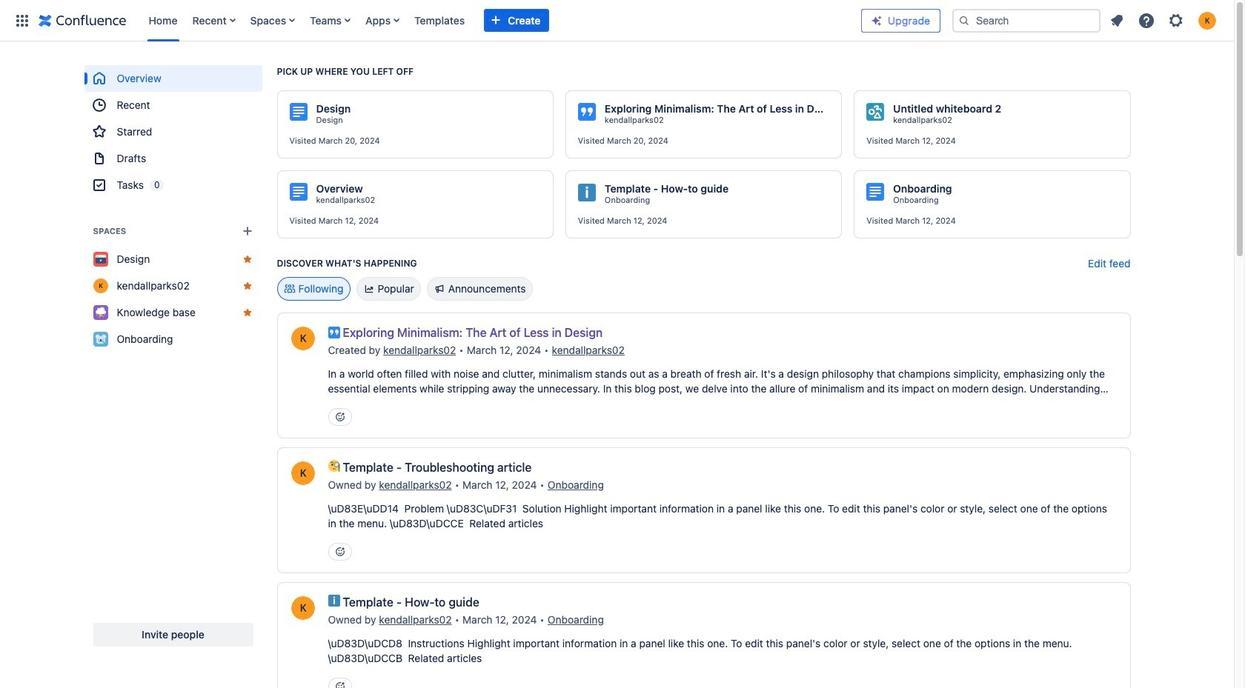 Task type: describe. For each thing, give the bounding box(es) containing it.
2 more information about kendallparks02 image from the top
[[290, 460, 316, 487]]

add reaction image for 1st more information about kendallparks02 image from the top
[[334, 412, 346, 423]]

add reaction image
[[334, 546, 346, 558]]

list for premium icon
[[1104, 7, 1226, 34]]

1 more information about kendallparks02 image from the top
[[290, 326, 316, 352]]

1 unstar this space image from the top
[[241, 254, 253, 265]]

your profile and preferences image
[[1199, 11, 1217, 29]]

add reaction image for 1st more information about kendallparks02 image from the bottom
[[334, 681, 346, 689]]

1 vertical spatial :information_source: image
[[328, 595, 340, 607]]

help icon image
[[1138, 11, 1156, 29]]

appswitcher icon image
[[13, 11, 31, 29]]

create a space image
[[238, 222, 256, 240]]

search image
[[959, 14, 971, 26]]

0 vertical spatial :information_source: image
[[578, 184, 596, 202]]



Task type: locate. For each thing, give the bounding box(es) containing it.
0 horizontal spatial :information_source: image
[[328, 595, 340, 607]]

1 horizontal spatial :information_source: image
[[578, 184, 596, 202]]

add reaction image
[[334, 412, 346, 423], [334, 681, 346, 689]]

0 horizontal spatial :information_source: image
[[328, 595, 340, 607]]

:information_source: image
[[578, 184, 596, 202], [328, 595, 340, 607]]

global element
[[9, 0, 862, 41]]

0 vertical spatial :information_source: image
[[578, 184, 596, 202]]

notification icon image
[[1109, 11, 1126, 29]]

3 more information about kendallparks02 image from the top
[[290, 595, 316, 622]]

3 unstar this space image from the top
[[241, 307, 253, 319]]

1 vertical spatial more information about kendallparks02 image
[[290, 460, 316, 487]]

settings icon image
[[1168, 11, 1186, 29]]

premium image
[[871, 14, 883, 26]]

1 horizontal spatial list
[[1104, 7, 1226, 34]]

0 vertical spatial add reaction image
[[334, 412, 346, 423]]

2 add reaction image from the top
[[334, 681, 346, 689]]

None search field
[[953, 9, 1101, 32]]

banner
[[0, 0, 1235, 42]]

0 vertical spatial unstar this space image
[[241, 254, 253, 265]]

:face_with_monocle: image
[[328, 460, 340, 472], [328, 460, 340, 472]]

2 vertical spatial more information about kendallparks02 image
[[290, 595, 316, 622]]

1 vertical spatial add reaction image
[[334, 681, 346, 689]]

2 unstar this space image from the top
[[241, 280, 253, 292]]

Search field
[[953, 9, 1101, 32]]

more information about kendallparks02 image
[[290, 326, 316, 352], [290, 460, 316, 487], [290, 595, 316, 622]]

2 vertical spatial unstar this space image
[[241, 307, 253, 319]]

0 horizontal spatial list
[[141, 0, 862, 41]]

group
[[84, 65, 262, 199]]

1 horizontal spatial :information_source: image
[[578, 184, 596, 202]]

1 vertical spatial unstar this space image
[[241, 280, 253, 292]]

confluence image
[[39, 11, 126, 29], [39, 11, 126, 29]]

unstar this space image
[[241, 254, 253, 265], [241, 280, 253, 292], [241, 307, 253, 319]]

0 vertical spatial more information about kendallparks02 image
[[290, 326, 316, 352]]

:information_source: image
[[578, 184, 596, 202], [328, 595, 340, 607]]

1 vertical spatial :information_source: image
[[328, 595, 340, 607]]

list
[[141, 0, 862, 41], [1104, 7, 1226, 34]]

list for appswitcher icon
[[141, 0, 862, 41]]

1 add reaction image from the top
[[334, 412, 346, 423]]



Task type: vqa. For each thing, say whether or not it's contained in the screenshot.
THE "TABLE SIZE" Icon
no



